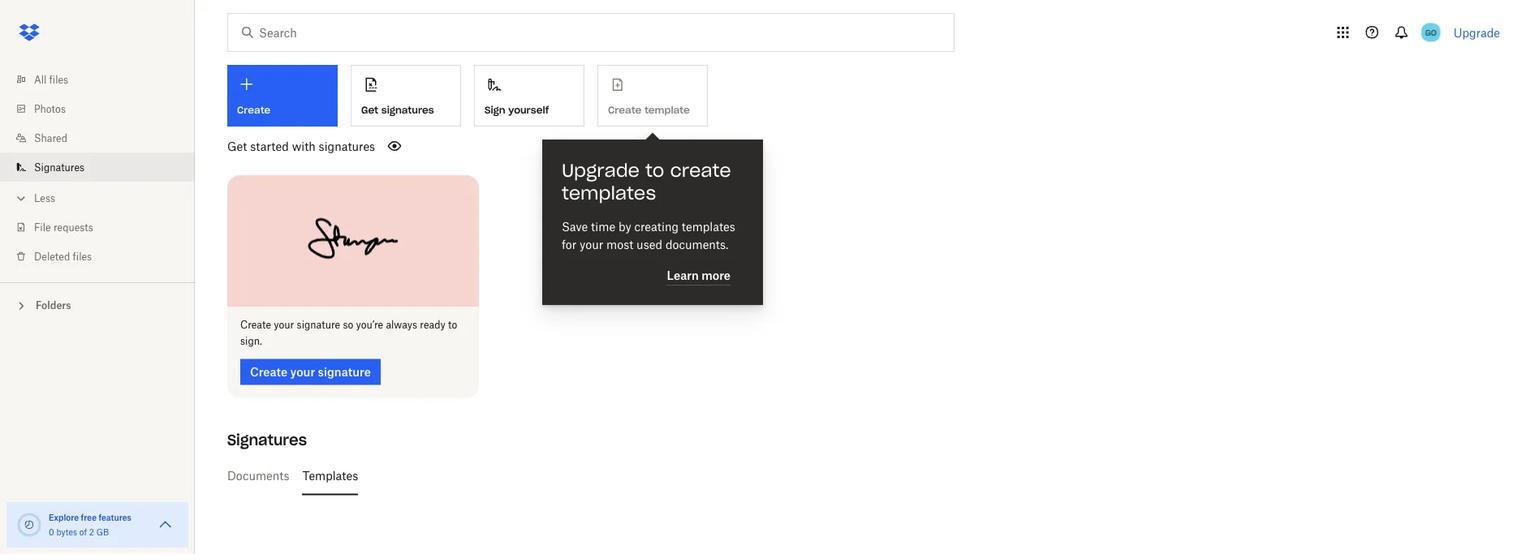 Task type: describe. For each thing, give the bounding box(es) containing it.
learn more
[[667, 269, 731, 283]]

documents
[[227, 469, 289, 483]]

sign yourself button
[[474, 65, 585, 127]]

Search in folder "Dropbox" text field
[[259, 24, 921, 41]]

shared link
[[13, 123, 195, 153]]

ready
[[420, 319, 446, 331]]

create your signature
[[250, 365, 371, 379]]

gb
[[96, 527, 109, 538]]

0
[[49, 527, 54, 538]]

deleted files
[[34, 250, 92, 263]]

signatures inside list item
[[34, 161, 85, 173]]

explore free features 0 bytes of 2 gb
[[49, 513, 131, 538]]

upgrade for upgrade "link"
[[1454, 26, 1500, 39]]

you're
[[356, 319, 383, 331]]

your for create your signature
[[290, 365, 315, 379]]

save time by creating templates for your most used documents.
[[562, 220, 736, 251]]

features
[[99, 513, 131, 523]]

sign
[[485, 104, 505, 116]]

signatures inside button
[[381, 104, 434, 116]]

go
[[1426, 27, 1437, 37]]

time
[[591, 220, 616, 233]]

create your signature button
[[240, 359, 381, 385]]

requests
[[54, 221, 93, 233]]

1 horizontal spatial signatures
[[227, 431, 307, 450]]

free
[[81, 513, 97, 523]]

photos
[[34, 103, 66, 115]]

templates inside upgrade to create templates
[[562, 182, 656, 205]]

used
[[637, 237, 663, 251]]

create for create your signature so you're always ready to sign.
[[240, 319, 271, 331]]

sign yourself
[[485, 104, 549, 116]]

explore
[[49, 513, 79, 523]]

create for create your signature
[[250, 365, 288, 379]]

to inside upgrade to create templates
[[646, 159, 665, 182]]

folders button
[[0, 293, 195, 317]]

signature for create your signature
[[318, 365, 371, 379]]

create
[[670, 159, 731, 182]]

less image
[[13, 190, 29, 207]]

documents.
[[666, 237, 729, 251]]

dropbox image
[[13, 16, 45, 49]]

all
[[34, 73, 47, 86]]

most
[[607, 237, 634, 251]]

photos link
[[13, 94, 195, 123]]

get signatures button
[[351, 65, 461, 127]]

started
[[250, 139, 289, 153]]



Task type: locate. For each thing, give the bounding box(es) containing it.
signature for create your signature so you're always ready to sign.
[[297, 319, 340, 331]]

so
[[343, 319, 353, 331]]

create button
[[227, 65, 338, 127]]

documents tab
[[227, 457, 289, 496]]

0 vertical spatial signature
[[297, 319, 340, 331]]

signatures up 'documents' 'tab'
[[227, 431, 307, 450]]

signatures down the shared on the left top of page
[[34, 161, 85, 173]]

tab list containing documents
[[227, 457, 1494, 496]]

create your signature so you're always ready to sign.
[[240, 319, 457, 348]]

create up sign.
[[240, 319, 271, 331]]

0 vertical spatial signatures
[[34, 161, 85, 173]]

create inside create your signature so you're always ready to sign.
[[240, 319, 271, 331]]

0 vertical spatial signatures
[[381, 104, 434, 116]]

2 vertical spatial your
[[290, 365, 315, 379]]

your inside create your signature so you're always ready to sign.
[[274, 319, 294, 331]]

files for deleted files
[[73, 250, 92, 263]]

get started with signatures
[[227, 139, 375, 153]]

0 vertical spatial files
[[49, 73, 68, 86]]

1 vertical spatial signatures
[[227, 431, 307, 450]]

signature left so
[[297, 319, 340, 331]]

file requests link
[[13, 213, 195, 242]]

templates
[[302, 469, 358, 483]]

create up started
[[237, 104, 271, 117]]

save
[[562, 220, 588, 233]]

upgrade inside upgrade to create templates
[[562, 159, 640, 182]]

your inside button
[[290, 365, 315, 379]]

0 vertical spatial to
[[646, 159, 665, 182]]

get
[[361, 104, 378, 116], [227, 139, 247, 153]]

1 horizontal spatial files
[[73, 250, 92, 263]]

to inside create your signature so you're always ready to sign.
[[448, 319, 457, 331]]

bytes
[[56, 527, 77, 538]]

get signatures
[[361, 104, 434, 116]]

0 horizontal spatial signatures
[[34, 161, 85, 173]]

create
[[237, 104, 271, 117], [240, 319, 271, 331], [250, 365, 288, 379]]

1 vertical spatial to
[[448, 319, 457, 331]]

your inside save time by creating templates for your most used documents.
[[580, 237, 603, 251]]

upgrade up time
[[562, 159, 640, 182]]

shared
[[34, 132, 67, 144]]

1 horizontal spatial upgrade
[[1454, 26, 1500, 39]]

1 horizontal spatial templates
[[682, 220, 736, 233]]

learn more button
[[667, 266, 731, 286]]

2
[[89, 527, 94, 538]]

all files link
[[13, 65, 195, 94]]

get for get started with signatures
[[227, 139, 247, 153]]

your for create your signature so you're always ready to sign.
[[274, 319, 294, 331]]

files right deleted
[[73, 250, 92, 263]]

upgrade
[[1454, 26, 1500, 39], [562, 159, 640, 182]]

1 vertical spatial files
[[73, 250, 92, 263]]

1 vertical spatial create
[[240, 319, 271, 331]]

2 vertical spatial create
[[250, 365, 288, 379]]

create for create
[[237, 104, 271, 117]]

get left started
[[227, 139, 247, 153]]

0 horizontal spatial upgrade
[[562, 159, 640, 182]]

create down sign.
[[250, 365, 288, 379]]

to
[[646, 159, 665, 182], [448, 319, 457, 331]]

create inside button
[[250, 365, 288, 379]]

quota usage element
[[16, 512, 42, 538]]

files right all
[[49, 73, 68, 86]]

by
[[619, 220, 631, 233]]

yourself
[[508, 104, 549, 116]]

to right ready
[[448, 319, 457, 331]]

get for get signatures
[[361, 104, 378, 116]]

go button
[[1418, 19, 1444, 45]]

less
[[34, 192, 55, 204]]

signatures
[[34, 161, 85, 173], [227, 431, 307, 450]]

all files
[[34, 73, 68, 86]]

deleted
[[34, 250, 70, 263]]

1 vertical spatial signatures
[[319, 139, 375, 153]]

tab list
[[227, 457, 1494, 496]]

signatures
[[381, 104, 434, 116], [319, 139, 375, 153]]

your down create your signature so you're always ready to sign.
[[290, 365, 315, 379]]

creating
[[635, 220, 679, 233]]

0 horizontal spatial get
[[227, 139, 247, 153]]

create inside popup button
[[237, 104, 271, 117]]

list containing all files
[[0, 55, 195, 283]]

1 horizontal spatial get
[[361, 104, 378, 116]]

with
[[292, 139, 316, 153]]

1 vertical spatial your
[[274, 319, 294, 331]]

signature inside create your signature so you're always ready to sign.
[[297, 319, 340, 331]]

file
[[34, 221, 51, 233]]

file requests
[[34, 221, 93, 233]]

1 horizontal spatial signatures
[[381, 104, 434, 116]]

always
[[386, 319, 417, 331]]

your down time
[[580, 237, 603, 251]]

upgrade to create templates
[[562, 159, 731, 205]]

signatures link
[[13, 153, 195, 182]]

templates up time
[[562, 182, 656, 205]]

get inside button
[[361, 104, 378, 116]]

1 vertical spatial get
[[227, 139, 247, 153]]

1 horizontal spatial to
[[646, 159, 665, 182]]

templates tab
[[302, 457, 358, 496]]

0 vertical spatial templates
[[562, 182, 656, 205]]

0 vertical spatial your
[[580, 237, 603, 251]]

get up get started with signatures
[[361, 104, 378, 116]]

for
[[562, 237, 577, 251]]

signature
[[297, 319, 340, 331], [318, 365, 371, 379]]

signature inside button
[[318, 365, 371, 379]]

templates up 'documents.' at the top of page
[[682, 220, 736, 233]]

0 vertical spatial upgrade
[[1454, 26, 1500, 39]]

signature down create your signature so you're always ready to sign.
[[318, 365, 371, 379]]

files for all files
[[49, 73, 68, 86]]

your
[[580, 237, 603, 251], [274, 319, 294, 331], [290, 365, 315, 379]]

files
[[49, 73, 68, 86], [73, 250, 92, 263]]

more
[[702, 269, 731, 283]]

sign.
[[240, 335, 262, 348]]

0 vertical spatial get
[[361, 104, 378, 116]]

1 vertical spatial signature
[[318, 365, 371, 379]]

deleted files link
[[13, 242, 195, 271]]

list
[[0, 55, 195, 283]]

1 vertical spatial templates
[[682, 220, 736, 233]]

folders
[[36, 300, 71, 312]]

upgrade for upgrade to create templates
[[562, 159, 640, 182]]

templates inside save time by creating templates for your most used documents.
[[682, 220, 736, 233]]

0 horizontal spatial signatures
[[319, 139, 375, 153]]

0 horizontal spatial to
[[448, 319, 457, 331]]

upgrade right the go dropdown button
[[1454, 26, 1500, 39]]

learn
[[667, 269, 699, 283]]

your up 'create your signature'
[[274, 319, 294, 331]]

of
[[79, 527, 87, 538]]

1 vertical spatial upgrade
[[562, 159, 640, 182]]

0 vertical spatial create
[[237, 104, 271, 117]]

0 horizontal spatial files
[[49, 73, 68, 86]]

templates
[[562, 182, 656, 205], [682, 220, 736, 233]]

signatures list item
[[0, 153, 195, 182]]

upgrade link
[[1454, 26, 1500, 39]]

to left create
[[646, 159, 665, 182]]

0 horizontal spatial templates
[[562, 182, 656, 205]]



Task type: vqa. For each thing, say whether or not it's contained in the screenshot.
menu
no



